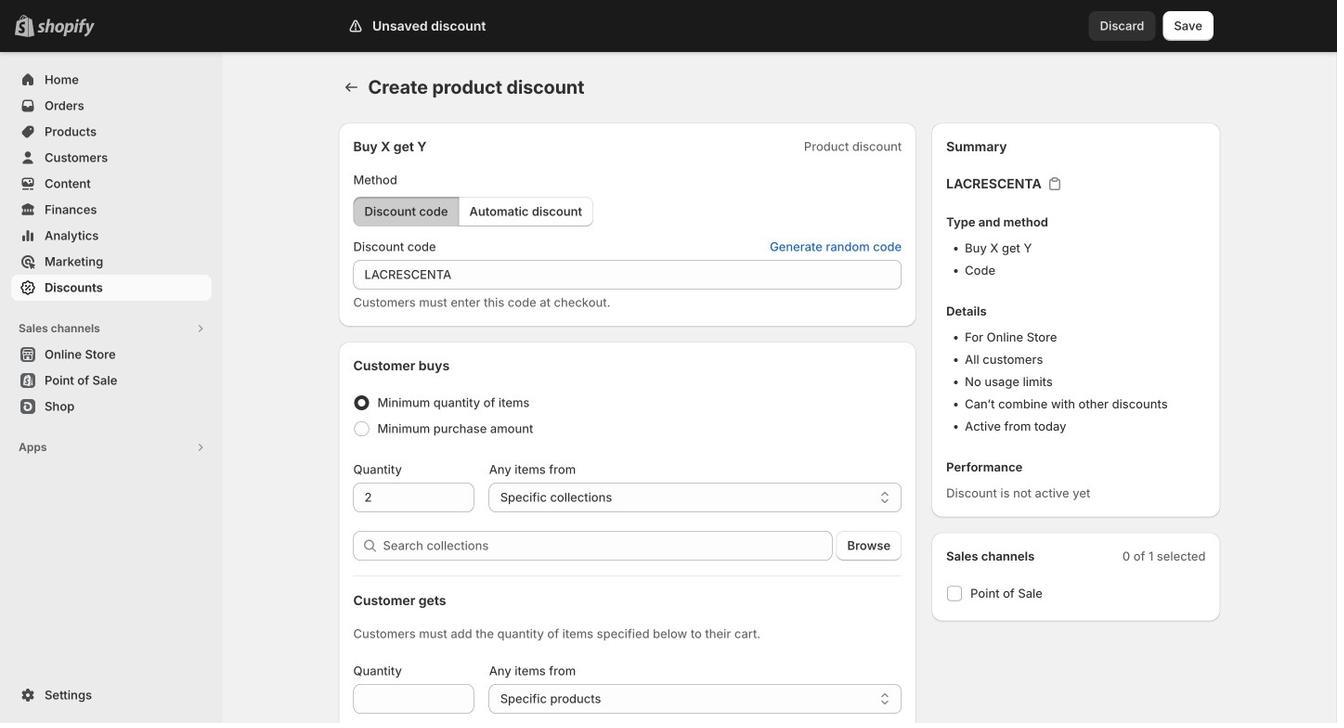 Task type: locate. For each thing, give the bounding box(es) containing it.
None text field
[[353, 260, 902, 290], [353, 483, 474, 513], [353, 684, 474, 714], [353, 260, 902, 290], [353, 483, 474, 513], [353, 684, 474, 714]]

shopify image
[[37, 18, 95, 37]]



Task type: vqa. For each thing, say whether or not it's contained in the screenshot.
rightmost the Name
no



Task type: describe. For each thing, give the bounding box(es) containing it.
Search collections text field
[[383, 531, 832, 561]]



